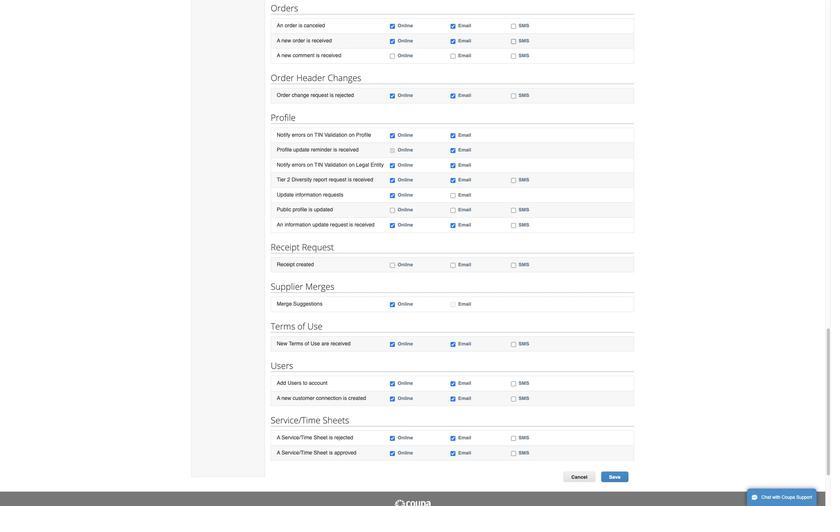 Task type: describe. For each thing, give the bounding box(es) containing it.
sms for receipt created
[[519, 262, 530, 267]]

merge
[[277, 301, 292, 307]]

online for a new customer connection is created
[[398, 396, 413, 401]]

0 vertical spatial order
[[285, 22, 297, 29]]

0 vertical spatial service/time
[[271, 414, 321, 427]]

an information update request is received
[[277, 222, 375, 228]]

supplier merges
[[271, 280, 335, 293]]

chat with coupa support
[[762, 495, 813, 500]]

email for an information update request is received
[[459, 222, 472, 228]]

notify for notify errors on tin validation on legal entity
[[277, 162, 291, 168]]

sheets
[[323, 414, 350, 427]]

email for a new order is received
[[459, 38, 472, 44]]

rejected for a service/time sheet is rejected
[[335, 435, 354, 441]]

online for an information update request is received
[[398, 222, 413, 228]]

tin for profile
[[315, 132, 323, 138]]

0 vertical spatial request
[[311, 92, 329, 98]]

sms for public profile is updated
[[519, 207, 530, 213]]

tier
[[277, 177, 286, 183]]

email for a new customer connection is created
[[459, 396, 472, 401]]

validation for profile
[[325, 132, 348, 138]]

requests
[[323, 192, 344, 198]]

sms for new terms of use are received
[[519, 341, 530, 347]]

add
[[277, 380, 287, 386]]

order change request is rejected
[[277, 92, 354, 98]]

an for an information update request is received
[[277, 222, 284, 228]]

cancel
[[572, 475, 588, 480]]

sms for tier 2 diversity report request is received
[[519, 177, 530, 183]]

diversity
[[292, 177, 312, 183]]

online for tier 2 diversity report request is received
[[398, 177, 413, 183]]

online for profile update reminder is received
[[398, 147, 413, 153]]

2 vertical spatial request
[[330, 222, 348, 228]]

sms for a new order is received
[[519, 38, 530, 44]]

sms for a service/time sheet is approved
[[519, 450, 530, 456]]

a for a new order is received
[[277, 37, 280, 44]]

1 vertical spatial created
[[349, 395, 366, 401]]

changes
[[328, 72, 362, 84]]

a for a service/time sheet is rejected
[[277, 435, 280, 441]]

new terms of use are received
[[277, 341, 351, 347]]

merges
[[306, 280, 335, 293]]

chat
[[762, 495, 772, 500]]

0 vertical spatial use
[[308, 320, 323, 332]]

new for order
[[282, 37, 292, 44]]

with
[[773, 495, 781, 500]]

online for new terms of use are received
[[398, 341, 413, 347]]

updated
[[314, 207, 333, 213]]

online for a new order is received
[[398, 38, 413, 44]]

email for a service/time sheet is rejected
[[459, 435, 472, 441]]

comment
[[293, 52, 315, 59]]

change
[[292, 92, 310, 98]]

order for order change request is rejected
[[277, 92, 291, 98]]

orders
[[271, 2, 298, 14]]

order header changes
[[271, 72, 362, 84]]

a new customer connection is created
[[277, 395, 366, 401]]

online for add users to account
[[398, 381, 413, 386]]

online for merge suggestions
[[398, 301, 413, 307]]

on up "profile update reminder is received" at the top of the page
[[307, 132, 313, 138]]

email for a new comment is received
[[459, 53, 472, 59]]

update information requests
[[277, 192, 344, 198]]

public profile is updated
[[277, 207, 333, 213]]

profile update reminder is received
[[277, 147, 359, 153]]

0 horizontal spatial update
[[294, 147, 310, 153]]

0 vertical spatial users
[[271, 360, 294, 372]]

profile for profile
[[271, 111, 296, 123]]

coupa supplier portal image
[[394, 500, 432, 506]]

1 vertical spatial order
[[293, 37, 305, 44]]

online for public profile is updated
[[398, 207, 413, 213]]

report
[[314, 177, 328, 183]]

online for a service/time sheet is approved
[[398, 450, 413, 456]]

service/time for a service/time sheet is rejected
[[282, 435, 313, 441]]

save
[[610, 475, 621, 480]]

email for receipt created
[[459, 262, 472, 267]]

profile for profile update reminder is received
[[277, 147, 292, 153]]

tier 2 diversity report request is received
[[277, 177, 374, 183]]

new for customer
[[282, 395, 292, 401]]

1 vertical spatial use
[[311, 341, 320, 347]]

0 horizontal spatial created
[[297, 261, 314, 267]]

a for a new comment is received
[[277, 52, 280, 59]]



Task type: locate. For each thing, give the bounding box(es) containing it.
online for update information requests
[[398, 192, 413, 198]]

an down orders
[[277, 22, 284, 29]]

order up the change
[[271, 72, 294, 84]]

5 online from the top
[[398, 132, 413, 138]]

notify errors on tin validation on profile
[[277, 132, 372, 138]]

suggestions
[[294, 301, 323, 307]]

email for an order is canceled
[[459, 23, 472, 29]]

6 sms from the top
[[519, 207, 530, 213]]

an
[[277, 22, 284, 29], [277, 222, 284, 228]]

a service/time sheet is rejected
[[277, 435, 354, 441]]

12 email from the top
[[459, 262, 472, 267]]

2 new from the top
[[282, 52, 292, 59]]

receipt created
[[277, 261, 314, 267]]

tin
[[315, 132, 323, 138], [315, 162, 323, 168]]

1 vertical spatial notify
[[277, 162, 291, 168]]

11 email from the top
[[459, 222, 472, 228]]

information
[[296, 192, 322, 198], [285, 222, 311, 228]]

a service/time sheet is approved
[[277, 450, 357, 456]]

1 vertical spatial validation
[[325, 162, 348, 168]]

0 vertical spatial terms
[[271, 320, 296, 332]]

a for a new customer connection is created
[[277, 395, 280, 401]]

are
[[322, 341, 329, 347]]

sms for a service/time sheet is rejected
[[519, 435, 530, 441]]

email for merge suggestions
[[459, 301, 472, 307]]

information down profile
[[285, 222, 311, 228]]

sms
[[519, 23, 530, 29], [519, 38, 530, 44], [519, 53, 530, 59], [519, 92, 530, 98], [519, 177, 530, 183], [519, 207, 530, 213], [519, 222, 530, 228], [519, 262, 530, 267], [519, 341, 530, 347], [519, 381, 530, 386], [519, 396, 530, 401], [519, 435, 530, 441], [519, 450, 530, 456]]

errors up "profile update reminder is received" at the top of the page
[[292, 132, 306, 138]]

on
[[307, 132, 313, 138], [349, 132, 355, 138], [307, 162, 313, 168], [349, 162, 355, 168]]

15 email from the top
[[459, 381, 472, 386]]

4 a from the top
[[277, 435, 280, 441]]

receipt up 'supplier'
[[277, 261, 295, 267]]

1 sms from the top
[[519, 23, 530, 29]]

5 a from the top
[[277, 450, 280, 456]]

0 vertical spatial created
[[297, 261, 314, 267]]

order left the change
[[277, 92, 291, 98]]

update
[[277, 192, 294, 198]]

supplier
[[271, 280, 303, 293]]

receipt for receipt request
[[271, 241, 300, 253]]

sms for an order is canceled
[[519, 23, 530, 29]]

7 sms from the top
[[519, 222, 530, 228]]

use up new terms of use are received
[[308, 320, 323, 332]]

order for order header changes
[[271, 72, 294, 84]]

service/time down a service/time sheet is rejected
[[282, 450, 313, 456]]

1 vertical spatial errors
[[292, 162, 306, 168]]

1 horizontal spatial created
[[349, 395, 366, 401]]

tin for legal
[[315, 162, 323, 168]]

update left reminder
[[294, 147, 310, 153]]

online for order change request is rejected
[[398, 92, 413, 98]]

information up public profile is updated
[[296, 192, 322, 198]]

0 vertical spatial rejected
[[335, 92, 354, 98]]

12 sms from the top
[[519, 435, 530, 441]]

to
[[303, 380, 308, 386]]

errors for notify errors on tin validation on legal entity
[[292, 162, 306, 168]]

request
[[302, 241, 334, 253]]

errors for notify errors on tin validation on profile
[[292, 132, 306, 138]]

email for a service/time sheet is approved
[[459, 450, 472, 456]]

1 a from the top
[[277, 37, 280, 44]]

order down orders
[[285, 22, 297, 29]]

service/time down service/time sheets
[[282, 435, 313, 441]]

new
[[282, 37, 292, 44], [282, 52, 292, 59], [282, 395, 292, 401]]

profile
[[271, 111, 296, 123], [356, 132, 372, 138], [277, 147, 292, 153]]

of left are
[[305, 341, 309, 347]]

notify for notify errors on tin validation on profile
[[277, 132, 291, 138]]

0 vertical spatial receipt
[[271, 241, 300, 253]]

sms for an information update request is received
[[519, 222, 530, 228]]

receipt up receipt created
[[271, 241, 300, 253]]

1 vertical spatial update
[[313, 222, 329, 228]]

terms
[[271, 320, 296, 332], [289, 341, 304, 347]]

sheet down a service/time sheet is rejected
[[314, 450, 328, 456]]

1 vertical spatial terms
[[289, 341, 304, 347]]

created down 'receipt request'
[[297, 261, 314, 267]]

errors
[[292, 132, 306, 138], [292, 162, 306, 168]]

canceled
[[304, 22, 325, 29]]

8 email from the top
[[459, 177, 472, 183]]

13 sms from the top
[[519, 450, 530, 456]]

email for add users to account
[[459, 381, 472, 386]]

service/time for a service/time sheet is approved
[[282, 450, 313, 456]]

16 email from the top
[[459, 396, 472, 401]]

sms for order change request is rejected
[[519, 92, 530, 98]]

1 vertical spatial request
[[329, 177, 347, 183]]

tin down "profile update reminder is received" at the top of the page
[[315, 162, 323, 168]]

3 online from the top
[[398, 53, 413, 59]]

account
[[309, 380, 328, 386]]

information for update
[[296, 192, 322, 198]]

0 vertical spatial of
[[298, 320, 305, 332]]

0 vertical spatial information
[[296, 192, 322, 198]]

0 vertical spatial tin
[[315, 132, 323, 138]]

validation
[[325, 132, 348, 138], [325, 162, 348, 168]]

1 vertical spatial tin
[[315, 162, 323, 168]]

an down the public
[[277, 222, 284, 228]]

rejected for order change request is rejected
[[335, 92, 354, 98]]

chat with coupa support button
[[748, 489, 818, 506]]

a new order is received
[[277, 37, 332, 44]]

entity
[[371, 162, 384, 168]]

notify up tier
[[277, 162, 291, 168]]

reminder
[[311, 147, 332, 153]]

notify up "profile update reminder is received" at the top of the page
[[277, 132, 291, 138]]

1 vertical spatial users
[[288, 380, 302, 386]]

None checkbox
[[391, 24, 395, 29], [451, 24, 456, 29], [512, 24, 516, 29], [391, 39, 395, 44], [451, 39, 456, 44], [512, 39, 516, 44], [512, 54, 516, 59], [391, 94, 395, 99], [512, 94, 516, 99], [451, 148, 456, 153], [391, 163, 395, 168], [391, 178, 395, 183], [512, 178, 516, 183], [391, 193, 395, 198], [451, 193, 456, 198], [391, 208, 395, 213], [451, 208, 456, 213], [512, 223, 516, 228], [512, 263, 516, 268], [451, 302, 456, 307], [391, 342, 395, 347], [451, 342, 456, 347], [451, 382, 456, 387], [451, 397, 456, 402], [451, 436, 456, 441], [391, 451, 395, 456], [391, 24, 395, 29], [451, 24, 456, 29], [512, 24, 516, 29], [391, 39, 395, 44], [451, 39, 456, 44], [512, 39, 516, 44], [512, 54, 516, 59], [391, 94, 395, 99], [512, 94, 516, 99], [451, 148, 456, 153], [391, 163, 395, 168], [391, 178, 395, 183], [512, 178, 516, 183], [391, 193, 395, 198], [451, 193, 456, 198], [391, 208, 395, 213], [451, 208, 456, 213], [512, 223, 516, 228], [512, 263, 516, 268], [451, 302, 456, 307], [391, 342, 395, 347], [451, 342, 456, 347], [451, 382, 456, 387], [451, 397, 456, 402], [451, 436, 456, 441], [391, 451, 395, 456]]

2 validation from the top
[[325, 162, 348, 168]]

tin up "profile update reminder is received" at the top of the page
[[315, 132, 323, 138]]

receipt for receipt created
[[277, 261, 295, 267]]

merge suggestions
[[277, 301, 323, 307]]

online for a new comment is received
[[398, 53, 413, 59]]

users up add
[[271, 360, 294, 372]]

order
[[271, 72, 294, 84], [277, 92, 291, 98]]

1 notify from the top
[[277, 132, 291, 138]]

1 sheet from the top
[[314, 435, 328, 441]]

created right connection
[[349, 395, 366, 401]]

16 online from the top
[[398, 396, 413, 401]]

1 tin from the top
[[315, 132, 323, 138]]

2 a from the top
[[277, 52, 280, 59]]

profile up tier
[[277, 147, 292, 153]]

2 notify from the top
[[277, 162, 291, 168]]

new down an order is canceled
[[282, 37, 292, 44]]

rejected
[[335, 92, 354, 98], [335, 435, 354, 441]]

2 an from the top
[[277, 222, 284, 228]]

new left comment
[[282, 52, 292, 59]]

rejected up approved
[[335, 435, 354, 441]]

1 errors from the top
[[292, 132, 306, 138]]

1 vertical spatial rejected
[[335, 435, 354, 441]]

4 online from the top
[[398, 92, 413, 98]]

connection
[[316, 395, 342, 401]]

new down add
[[282, 395, 292, 401]]

approved
[[335, 450, 357, 456]]

1 online from the top
[[398, 23, 413, 29]]

profile up legal
[[356, 132, 372, 138]]

1 vertical spatial service/time
[[282, 435, 313, 441]]

use
[[308, 320, 323, 332], [311, 341, 320, 347]]

1 new from the top
[[282, 37, 292, 44]]

order
[[285, 22, 297, 29], [293, 37, 305, 44]]

order down an order is canceled
[[293, 37, 305, 44]]

new for comment
[[282, 52, 292, 59]]

profile down the change
[[271, 111, 296, 123]]

3 email from the top
[[459, 53, 472, 59]]

email for order change request is rejected
[[459, 92, 472, 98]]

18 email from the top
[[459, 450, 472, 456]]

5 sms from the top
[[519, 177, 530, 183]]

3 sms from the top
[[519, 53, 530, 59]]

is
[[299, 22, 303, 29], [307, 37, 311, 44], [316, 52, 320, 59], [330, 92, 334, 98], [334, 147, 338, 153], [348, 177, 352, 183], [309, 207, 313, 213], [350, 222, 353, 228], [343, 395, 347, 401], [329, 435, 333, 441], [329, 450, 333, 456]]

new
[[277, 341, 288, 347]]

cancel link
[[564, 472, 596, 483]]

update
[[294, 147, 310, 153], [313, 222, 329, 228]]

1 horizontal spatial update
[[313, 222, 329, 228]]

email for notify errors on tin validation on profile
[[459, 132, 472, 138]]

10 sms from the top
[[519, 381, 530, 386]]

receipt
[[271, 241, 300, 253], [277, 261, 295, 267]]

of up new terms of use are received
[[298, 320, 305, 332]]

sheet for approved
[[314, 450, 328, 456]]

errors up diversity
[[292, 162, 306, 168]]

1 validation from the top
[[325, 132, 348, 138]]

email for new terms of use are received
[[459, 341, 472, 347]]

terms of use
[[271, 320, 323, 332]]

customer
[[293, 395, 315, 401]]

request down updated
[[330, 222, 348, 228]]

sheet
[[314, 435, 328, 441], [314, 450, 328, 456]]

5 email from the top
[[459, 132, 472, 138]]

public
[[277, 207, 292, 213]]

support
[[797, 495, 813, 500]]

received
[[312, 37, 332, 44], [322, 52, 342, 59], [339, 147, 359, 153], [354, 177, 374, 183], [355, 222, 375, 228], [331, 341, 351, 347]]

None checkbox
[[391, 54, 395, 59], [451, 54, 456, 59], [451, 94, 456, 99], [391, 133, 395, 138], [451, 133, 456, 138], [391, 148, 395, 153], [451, 163, 456, 168], [451, 178, 456, 183], [512, 208, 516, 213], [391, 223, 395, 228], [451, 223, 456, 228], [391, 263, 395, 268], [451, 263, 456, 268], [391, 302, 395, 307], [512, 342, 516, 347], [391, 382, 395, 387], [512, 382, 516, 387], [391, 397, 395, 402], [512, 397, 516, 402], [391, 436, 395, 441], [512, 436, 516, 441], [451, 451, 456, 456], [512, 451, 516, 456], [391, 54, 395, 59], [451, 54, 456, 59], [451, 94, 456, 99], [391, 133, 395, 138], [451, 133, 456, 138], [391, 148, 395, 153], [451, 163, 456, 168], [451, 178, 456, 183], [512, 208, 516, 213], [391, 223, 395, 228], [451, 223, 456, 228], [391, 263, 395, 268], [451, 263, 456, 268], [391, 302, 395, 307], [512, 342, 516, 347], [391, 382, 395, 387], [512, 382, 516, 387], [391, 397, 395, 402], [512, 397, 516, 402], [391, 436, 395, 441], [512, 436, 516, 441], [451, 451, 456, 456], [512, 451, 516, 456]]

10 email from the top
[[459, 207, 472, 213]]

users left to
[[288, 380, 302, 386]]

1 vertical spatial order
[[277, 92, 291, 98]]

10 online from the top
[[398, 207, 413, 213]]

email for update information requests
[[459, 192, 472, 198]]

11 online from the top
[[398, 222, 413, 228]]

an for an order is canceled
[[277, 22, 284, 29]]

online for notify errors on tin validation on profile
[[398, 132, 413, 138]]

4 sms from the top
[[519, 92, 530, 98]]

6 email from the top
[[459, 147, 472, 153]]

9 email from the top
[[459, 192, 472, 198]]

2 email from the top
[[459, 38, 472, 44]]

created
[[297, 261, 314, 267], [349, 395, 366, 401]]

3 new from the top
[[282, 395, 292, 401]]

2 tin from the top
[[315, 162, 323, 168]]

service/time down customer
[[271, 414, 321, 427]]

2 errors from the top
[[292, 162, 306, 168]]

0 vertical spatial order
[[271, 72, 294, 84]]

1 vertical spatial an
[[277, 222, 284, 228]]

2 sheet from the top
[[314, 450, 328, 456]]

service/time
[[271, 414, 321, 427], [282, 435, 313, 441], [282, 450, 313, 456]]

of
[[298, 320, 305, 332], [305, 341, 309, 347]]

9 sms from the top
[[519, 341, 530, 347]]

online for notify errors on tin validation on legal entity
[[398, 162, 413, 168]]

online for receipt created
[[398, 262, 413, 267]]

rejected down changes
[[335, 92, 354, 98]]

coupa
[[783, 495, 796, 500]]

terms up the new
[[271, 320, 296, 332]]

8 online from the top
[[398, 177, 413, 183]]

validation up reminder
[[325, 132, 348, 138]]

14 online from the top
[[398, 341, 413, 347]]

use left are
[[311, 341, 320, 347]]

2 vertical spatial profile
[[277, 147, 292, 153]]

17 email from the top
[[459, 435, 472, 441]]

profile
[[293, 207, 307, 213]]

18 online from the top
[[398, 450, 413, 456]]

1 vertical spatial information
[[285, 222, 311, 228]]

0 vertical spatial update
[[294, 147, 310, 153]]

15 online from the top
[[398, 381, 413, 386]]

email for profile update reminder is received
[[459, 147, 472, 153]]

1 vertical spatial new
[[282, 52, 292, 59]]

0 vertical spatial notify
[[277, 132, 291, 138]]

sms for a new comment is received
[[519, 53, 530, 59]]

3 a from the top
[[277, 395, 280, 401]]

9 online from the top
[[398, 192, 413, 198]]

13 online from the top
[[398, 301, 413, 307]]

2
[[287, 177, 290, 183]]

2 online from the top
[[398, 38, 413, 44]]

request
[[311, 92, 329, 98], [329, 177, 347, 183], [330, 222, 348, 228]]

email for public profile is updated
[[459, 207, 472, 213]]

0 vertical spatial errors
[[292, 132, 306, 138]]

13 email from the top
[[459, 301, 472, 307]]

7 email from the top
[[459, 162, 472, 168]]

2 vertical spatial service/time
[[282, 450, 313, 456]]

7 online from the top
[[398, 162, 413, 168]]

an order is canceled
[[277, 22, 325, 29]]

sms for a new customer connection is created
[[519, 396, 530, 401]]

on up notify errors on tin validation on legal entity
[[349, 132, 355, 138]]

1 vertical spatial sheet
[[314, 450, 328, 456]]

sheet for rejected
[[314, 435, 328, 441]]

service/time sheets
[[271, 414, 350, 427]]

on left legal
[[349, 162, 355, 168]]

11 sms from the top
[[519, 396, 530, 401]]

8 sms from the top
[[519, 262, 530, 267]]

email for tier 2 diversity report request is received
[[459, 177, 472, 183]]

1 vertical spatial profile
[[356, 132, 372, 138]]

1 vertical spatial of
[[305, 341, 309, 347]]

2 vertical spatial new
[[282, 395, 292, 401]]

terms right the new
[[289, 341, 304, 347]]

update down updated
[[313, 222, 329, 228]]

1 vertical spatial receipt
[[277, 261, 295, 267]]

email
[[459, 23, 472, 29], [459, 38, 472, 44], [459, 53, 472, 59], [459, 92, 472, 98], [459, 132, 472, 138], [459, 147, 472, 153], [459, 162, 472, 168], [459, 177, 472, 183], [459, 192, 472, 198], [459, 207, 472, 213], [459, 222, 472, 228], [459, 262, 472, 267], [459, 301, 472, 307], [459, 341, 472, 347], [459, 381, 472, 386], [459, 396, 472, 401], [459, 435, 472, 441], [459, 450, 472, 456]]

2 sms from the top
[[519, 38, 530, 44]]

save button
[[602, 472, 629, 483]]

0 vertical spatial validation
[[325, 132, 348, 138]]

header
[[297, 72, 326, 84]]

1 email from the top
[[459, 23, 472, 29]]

0 vertical spatial profile
[[271, 111, 296, 123]]

4 email from the top
[[459, 92, 472, 98]]

request up requests
[[329, 177, 347, 183]]

12 online from the top
[[398, 262, 413, 267]]

validation for legal
[[325, 162, 348, 168]]

0 vertical spatial an
[[277, 22, 284, 29]]

on down "profile update reminder is received" at the top of the page
[[307, 162, 313, 168]]

sms for add users to account
[[519, 381, 530, 386]]

14 email from the top
[[459, 341, 472, 347]]

a for a service/time sheet is approved
[[277, 450, 280, 456]]

a new comment is received
[[277, 52, 342, 59]]

6 online from the top
[[398, 147, 413, 153]]

notify
[[277, 132, 291, 138], [277, 162, 291, 168]]

online for a service/time sheet is rejected
[[398, 435, 413, 441]]

validation up tier 2 diversity report request is received
[[325, 162, 348, 168]]

information for an
[[285, 222, 311, 228]]

1 an from the top
[[277, 22, 284, 29]]

17 online from the top
[[398, 435, 413, 441]]

email for notify errors on tin validation on legal entity
[[459, 162, 472, 168]]

notify errors on tin validation on legal entity
[[277, 162, 384, 168]]

users
[[271, 360, 294, 372], [288, 380, 302, 386]]

legal
[[356, 162, 369, 168]]

online for an order is canceled
[[398, 23, 413, 29]]

online
[[398, 23, 413, 29], [398, 38, 413, 44], [398, 53, 413, 59], [398, 92, 413, 98], [398, 132, 413, 138], [398, 147, 413, 153], [398, 162, 413, 168], [398, 177, 413, 183], [398, 192, 413, 198], [398, 207, 413, 213], [398, 222, 413, 228], [398, 262, 413, 267], [398, 301, 413, 307], [398, 341, 413, 347], [398, 381, 413, 386], [398, 396, 413, 401], [398, 435, 413, 441], [398, 450, 413, 456]]

request down order header changes
[[311, 92, 329, 98]]

0 vertical spatial new
[[282, 37, 292, 44]]

0 vertical spatial sheet
[[314, 435, 328, 441]]

sheet up a service/time sheet is approved
[[314, 435, 328, 441]]

receipt request
[[271, 241, 334, 253]]

add users to account
[[277, 380, 328, 386]]

a
[[277, 37, 280, 44], [277, 52, 280, 59], [277, 395, 280, 401], [277, 435, 280, 441], [277, 450, 280, 456]]



Task type: vqa. For each thing, say whether or not it's contained in the screenshot.
Profile
yes



